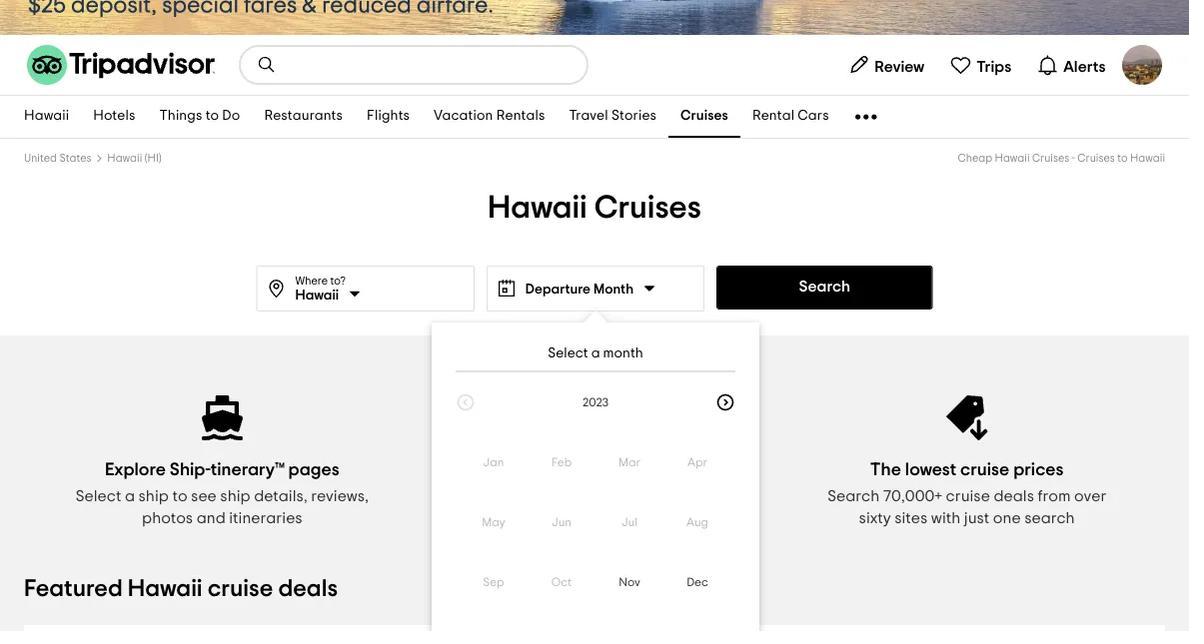 Task type: vqa. For each thing, say whether or not it's contained in the screenshot.
The Adolphus Rooftop Pool 'image' at the left of the page
no



Task type: locate. For each thing, give the bounding box(es) containing it.
0 horizontal spatial with
[[614, 489, 643, 505]]

hawaii
[[24, 109, 69, 123], [107, 153, 142, 164], [995, 153, 1030, 164], [1131, 153, 1166, 164], [488, 192, 588, 224], [295, 288, 339, 302], [128, 578, 203, 602]]

select a month
[[548, 347, 643, 361]]

with left 'just'
[[931, 511, 961, 527]]

do
[[222, 109, 240, 123]]

hawaii right '-'
[[1131, 153, 1166, 164]]

reviews,
[[311, 489, 369, 505]]

select
[[548, 347, 588, 361], [75, 489, 121, 505]]

cruises left rental
[[681, 109, 729, 123]]

month
[[594, 283, 634, 297]]

travel
[[569, 109, 609, 123]]

sixty
[[859, 511, 891, 527]]

opinion
[[555, 489, 610, 505]]

dec
[[687, 577, 709, 589]]

2 horizontal spatial to
[[1118, 153, 1128, 164]]

hawaii up united
[[24, 109, 69, 123]]

deals
[[994, 489, 1035, 505], [278, 578, 338, 602]]

united states link
[[24, 153, 91, 164]]

the lowest cruise prices search 70,000+ cruise deals from over sixty sites with just one search
[[828, 461, 1107, 527]]

a down the explore
[[125, 489, 135, 505]]

to left do
[[206, 109, 219, 123]]

1 vertical spatial a
[[125, 489, 135, 505]]

ship
[[139, 489, 169, 505], [220, 489, 251, 505]]

one
[[993, 511, 1021, 527]]

a
[[591, 347, 600, 361], [125, 489, 135, 505]]

1 horizontal spatial to
[[206, 109, 219, 123]]

0 horizontal spatial a
[[125, 489, 135, 505]]

things to do
[[159, 109, 240, 123]]

1 ship from the left
[[139, 489, 169, 505]]

lowest
[[905, 461, 957, 479]]

to
[[206, 109, 219, 123], [1118, 153, 1128, 164], [172, 489, 188, 505]]

vacation rentals link
[[422, 96, 557, 138]]

cruise
[[562, 461, 611, 479], [961, 461, 1010, 479], [946, 489, 990, 505], [208, 578, 273, 602]]

travel stories
[[569, 109, 657, 123]]

departure
[[526, 283, 591, 297]]

0 horizontal spatial to
[[172, 489, 188, 505]]

cruises link
[[669, 96, 741, 138]]

deals down itineraries
[[278, 578, 338, 602]]

sites
[[895, 511, 928, 527]]

over
[[1075, 489, 1107, 505]]

tripadvisor image
[[27, 45, 215, 85]]

hawaii (hi)
[[107, 153, 162, 164]]

cruises left '-'
[[1033, 153, 1070, 164]]

details,
[[254, 489, 308, 505]]

0 horizontal spatial select
[[75, 489, 121, 505]]

0 vertical spatial deals
[[994, 489, 1035, 505]]

hotels
[[93, 109, 135, 123]]

photos
[[142, 511, 193, 527]]

oct
[[552, 577, 572, 589]]

cruises
[[681, 109, 729, 123], [1033, 153, 1070, 164], [1078, 153, 1115, 164], [594, 192, 702, 224]]

and
[[197, 511, 226, 527]]

1 horizontal spatial select
[[548, 347, 588, 361]]

ship down ship‑tinerary™
[[220, 489, 251, 505]]

2 vertical spatial to
[[172, 489, 188, 505]]

with up jul
[[614, 489, 643, 505]]

itineraries
[[229, 511, 303, 527]]

things
[[159, 109, 202, 123]]

1 horizontal spatial a
[[591, 347, 600, 361]]

1 horizontal spatial deals
[[994, 489, 1035, 505]]

select down the explore
[[75, 489, 121, 505]]

travel stories link
[[557, 96, 669, 138]]

1 vertical spatial with
[[931, 511, 961, 527]]

with
[[614, 489, 643, 505], [931, 511, 961, 527]]

1 horizontal spatial with
[[931, 511, 961, 527]]

from
[[1038, 489, 1071, 505]]

1 vertical spatial select
[[75, 489, 121, 505]]

0 vertical spatial a
[[591, 347, 600, 361]]

-
[[1072, 153, 1076, 164]]

0 horizontal spatial deals
[[278, 578, 338, 602]]

apr
[[688, 457, 708, 469]]

1 vertical spatial deals
[[278, 578, 338, 602]]

things to do link
[[147, 96, 252, 138]]

1 vertical spatial search
[[828, 489, 880, 505]]

cruises up month
[[594, 192, 702, 224]]

select left month
[[548, 347, 588, 361]]

mar
[[619, 457, 641, 469]]

to inside explore ship‑tinerary™ pages select a ship to see ship details, reviews, photos and itineraries
[[172, 489, 188, 505]]

jun
[[552, 517, 572, 529]]

0 horizontal spatial ship
[[139, 489, 169, 505]]

pages
[[288, 461, 340, 479]]

1 horizontal spatial ship
[[220, 489, 251, 505]]

where
[[295, 275, 328, 286]]

month
[[603, 347, 643, 361]]

0 vertical spatial with
[[614, 489, 643, 505]]

2 ship from the left
[[220, 489, 251, 505]]

featured
[[24, 578, 123, 602]]

may
[[482, 517, 506, 529]]

vacation rentals
[[434, 109, 545, 123]]

departure month
[[526, 283, 634, 297]]

a left month
[[591, 347, 600, 361]]

search
[[799, 279, 851, 295], [828, 489, 880, 505]]

the
[[870, 461, 902, 479]]

None search field
[[241, 47, 587, 83]]

1 vertical spatial to
[[1118, 153, 1128, 164]]

nov
[[619, 577, 641, 589]]

rentals
[[496, 109, 545, 123]]

hawaii cruises
[[488, 192, 702, 224]]

deals up one at bottom right
[[994, 489, 1035, 505]]

your
[[519, 489, 552, 505]]

to left 'see'
[[172, 489, 188, 505]]

ship up the photos
[[139, 489, 169, 505]]

70,000+
[[883, 489, 943, 505]]

to right '-'
[[1118, 153, 1128, 164]]



Task type: describe. For each thing, give the bounding box(es) containing it.
rental
[[753, 109, 795, 123]]

review
[[875, 58, 925, 74]]

hawaii link
[[12, 96, 81, 138]]

hawaii down the where to? at the top
[[295, 288, 339, 302]]

where to?
[[295, 275, 346, 286]]

vacation
[[434, 109, 493, 123]]

cars
[[798, 109, 829, 123]]

restaurants
[[264, 109, 343, 123]]

select inside explore ship‑tinerary™ pages select a ship to see ship details, reviews, photos and itineraries
[[75, 489, 121, 505]]

trips
[[977, 58, 1012, 74]]

hawaii left (hi)
[[107, 153, 142, 164]]

advertisement region
[[0, 0, 1190, 35]]

sep
[[483, 577, 504, 589]]

states
[[59, 153, 91, 164]]

a inside explore ship‑tinerary™ pages select a ship to see ship details, reviews, photos and itineraries
[[125, 489, 135, 505]]

alerts link
[[1028, 45, 1115, 85]]

with inside the lowest cruise prices search 70,000+ cruise deals from over sixty sites with just one search
[[931, 511, 961, 527]]

write cruise reviews share your opinion with our travel community
[[473, 461, 717, 527]]

flights link
[[355, 96, 422, 138]]

0 vertical spatial select
[[548, 347, 588, 361]]

cruise inside the write cruise reviews share your opinion with our travel community
[[562, 461, 611, 479]]

trips link
[[941, 45, 1020, 85]]

feb
[[551, 457, 572, 469]]

explore
[[105, 461, 166, 479]]

cheap hawaii cruises - cruises to hawaii
[[958, 153, 1166, 164]]

search
[[1025, 511, 1075, 527]]

aug
[[687, 517, 709, 529]]

united states
[[24, 153, 91, 164]]

flights
[[367, 109, 410, 123]]

(hi)
[[145, 153, 162, 164]]

ship‑tinerary™
[[170, 461, 285, 479]]

2023
[[583, 397, 609, 409]]

rental cars link
[[741, 96, 841, 138]]

just
[[964, 511, 990, 527]]

with inside the write cruise reviews share your opinion with our travel community
[[614, 489, 643, 505]]

alerts
[[1064, 58, 1106, 74]]

community
[[555, 511, 634, 527]]

share
[[473, 489, 516, 505]]

rental cars
[[753, 109, 829, 123]]

jan
[[483, 457, 504, 469]]

0 vertical spatial to
[[206, 109, 219, 123]]

travel
[[675, 489, 717, 505]]

hawaii up the departure
[[488, 192, 588, 224]]

prices
[[1014, 461, 1064, 479]]

review link
[[839, 45, 933, 85]]

cruises right '-'
[[1078, 153, 1115, 164]]

to?
[[330, 275, 346, 286]]

cheap
[[958, 153, 993, 164]]

deals inside the lowest cruise prices search 70,000+ cruise deals from over sixty sites with just one search
[[994, 489, 1035, 505]]

hotels link
[[81, 96, 147, 138]]

profile picture image
[[1123, 45, 1163, 85]]

hawaii (hi) link
[[107, 153, 162, 164]]

hawaii down the photos
[[128, 578, 203, 602]]

united
[[24, 153, 57, 164]]

search inside the lowest cruise prices search 70,000+ cruise deals from over sixty sites with just one search
[[828, 489, 880, 505]]

stories
[[612, 109, 657, 123]]

write
[[515, 461, 558, 479]]

0 vertical spatial search
[[799, 279, 851, 295]]

jul
[[622, 517, 638, 529]]

search image
[[257, 55, 277, 75]]

hawaii right cheap
[[995, 153, 1030, 164]]

reviews
[[615, 461, 675, 479]]

featured hawaii cruise deals
[[24, 578, 338, 602]]

restaurants link
[[252, 96, 355, 138]]

explore ship‑tinerary™ pages select a ship to see ship details, reviews, photos and itineraries
[[75, 461, 369, 527]]

our
[[647, 489, 671, 505]]

see
[[191, 489, 217, 505]]



